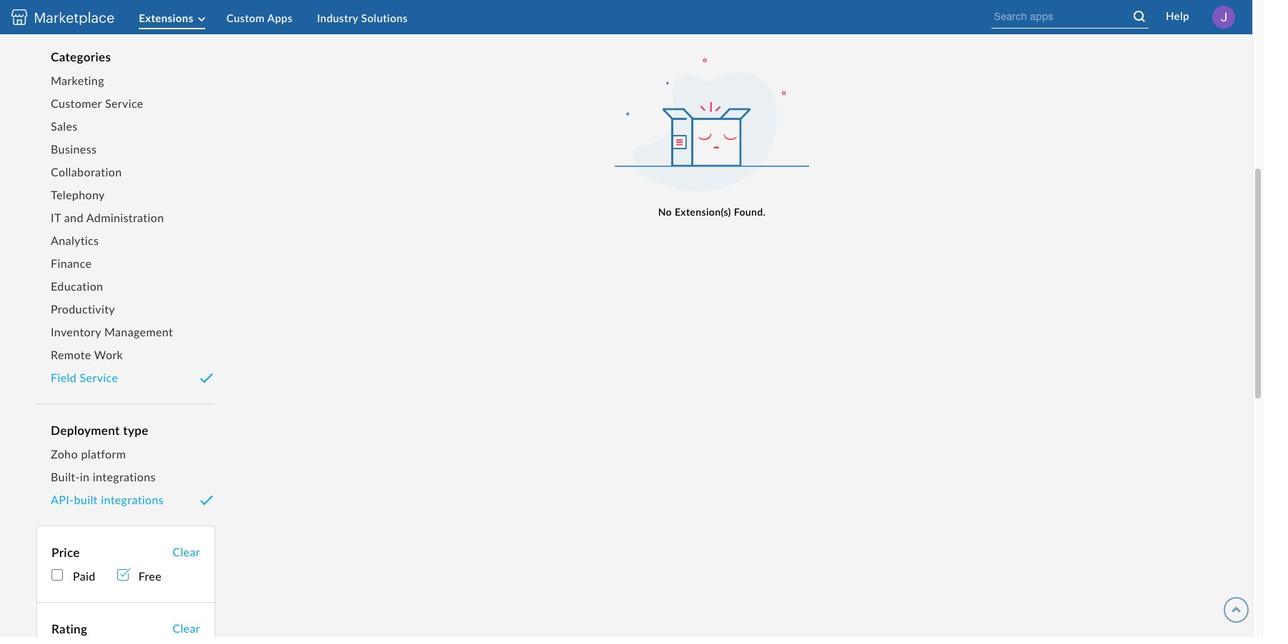 Task type: describe. For each thing, give the bounding box(es) containing it.
custom
[[226, 11, 265, 24]]

work
[[94, 348, 123, 362]]

custom apps link
[[226, 9, 314, 28]]

extension(s)
[[675, 206, 731, 218]]

found.
[[734, 206, 766, 218]]

rating
[[51, 622, 87, 637]]

sales
[[51, 119, 78, 133]]

education link
[[51, 275, 201, 298]]

no
[[658, 206, 672, 218]]

zoho
[[51, 448, 78, 461]]

industry solutions
[[317, 11, 408, 24]]

administration
[[86, 211, 164, 224]]

management
[[104, 325, 173, 339]]

education
[[51, 280, 103, 293]]

extensions
[[139, 11, 194, 24]]

service for customer service
[[105, 97, 144, 110]]

deployment
[[51, 423, 120, 438]]

industry
[[317, 11, 358, 24]]

api-
[[51, 493, 74, 507]]

integrations for api-built integrations
[[101, 493, 164, 507]]

built-in integrations link
[[51, 470, 156, 484]]

field
[[51, 371, 77, 385]]

Search apps search field
[[991, 6, 1132, 27]]

business link
[[51, 138, 201, 161]]

built
[[74, 493, 98, 507]]

collaboration link
[[51, 161, 201, 184]]

remote
[[51, 348, 91, 362]]

built-in integrations
[[51, 470, 156, 484]]

integrations for built-in integrations
[[93, 470, 156, 484]]

analytics link
[[51, 229, 201, 252]]

api-built integrations
[[51, 493, 164, 507]]

price
[[51, 545, 80, 561]]

deployment type
[[51, 423, 148, 438]]

paid
[[73, 570, 96, 583]]

customer service link
[[51, 92, 201, 115]]

solutions
[[361, 11, 408, 24]]

help
[[1166, 9, 1190, 22]]

inventory
[[51, 325, 101, 339]]

categories
[[51, 49, 111, 64]]

zoho platform
[[51, 448, 126, 461]]



Task type: locate. For each thing, give the bounding box(es) containing it.
sales link
[[51, 115, 201, 138]]

2 clear link from the top
[[173, 622, 200, 636]]

customer service
[[51, 97, 144, 110]]

1 clear from the top
[[173, 545, 200, 559]]

type
[[123, 423, 148, 438]]

clear for price
[[173, 545, 200, 559]]

no extension(s) found.
[[658, 206, 766, 218]]

1 clear link from the top
[[173, 545, 200, 559]]

1 vertical spatial clear
[[173, 622, 200, 636]]

built-
[[51, 470, 80, 484]]

service down marketing link
[[105, 97, 144, 110]]

api-built integrations link
[[51, 493, 164, 507]]

in
[[80, 470, 90, 484]]

0 vertical spatial integrations
[[93, 470, 156, 484]]

remote work link
[[51, 344, 201, 367]]

0 vertical spatial clear link
[[173, 545, 200, 559]]

productivity link
[[51, 298, 201, 321]]

integrations up api-built integrations
[[93, 470, 156, 484]]

customer
[[51, 97, 102, 110]]

it and administration
[[51, 211, 164, 224]]

and
[[64, 211, 84, 224]]

service inside field service link
[[80, 371, 118, 385]]

inventory management
[[51, 325, 173, 339]]

0 vertical spatial clear
[[173, 545, 200, 559]]

service inside customer service link
[[105, 97, 144, 110]]

help link
[[1162, 6, 1193, 26]]

field service
[[51, 371, 118, 385]]

telephony
[[51, 188, 105, 202]]

1 vertical spatial service
[[80, 371, 118, 385]]

clear link
[[173, 545, 200, 559], [173, 622, 200, 636]]

it and administration link
[[51, 207, 201, 229]]

apps
[[267, 11, 293, 24]]

service down 'work'
[[80, 371, 118, 385]]

free
[[138, 570, 162, 583]]

collaboration
[[51, 165, 122, 179]]

business
[[51, 142, 97, 156]]

marketing link
[[51, 69, 201, 92]]

clear for rating
[[173, 622, 200, 636]]

integrations
[[93, 470, 156, 484], [101, 493, 164, 507]]

service for field service
[[80, 371, 118, 385]]

clear link for price
[[173, 545, 200, 559]]

clear link for rating
[[173, 622, 200, 636]]

productivity
[[51, 302, 115, 316]]

inventory management link
[[51, 321, 201, 344]]

platform
[[81, 448, 126, 461]]

telephony link
[[51, 184, 201, 207]]

analytics
[[51, 234, 99, 247]]

finance link
[[51, 252, 201, 275]]

remote work
[[51, 348, 123, 362]]

0 vertical spatial service
[[105, 97, 144, 110]]

1 vertical spatial clear link
[[173, 622, 200, 636]]

custom apps
[[226, 11, 293, 24]]

service
[[105, 97, 144, 110], [80, 371, 118, 385]]

marketing
[[51, 74, 104, 87]]

1 vertical spatial integrations
[[101, 493, 164, 507]]

extensions link
[[139, 11, 205, 25]]

white image
[[1131, 9, 1149, 26]]

2 clear from the top
[[173, 622, 200, 636]]

finance
[[51, 257, 92, 270]]

integrations down built-in integrations
[[101, 493, 164, 507]]

industry solutions link
[[317, 9, 429, 28]]

clear
[[173, 545, 200, 559], [173, 622, 200, 636]]

zoho platform link
[[51, 448, 126, 461]]

it
[[51, 211, 61, 224]]

field service link
[[51, 367, 201, 390]]



Task type: vqa. For each thing, say whether or not it's contained in the screenshot.
Real in Real Estate Agency CRM Crafted for the specific needs of real estate agencies.
no



